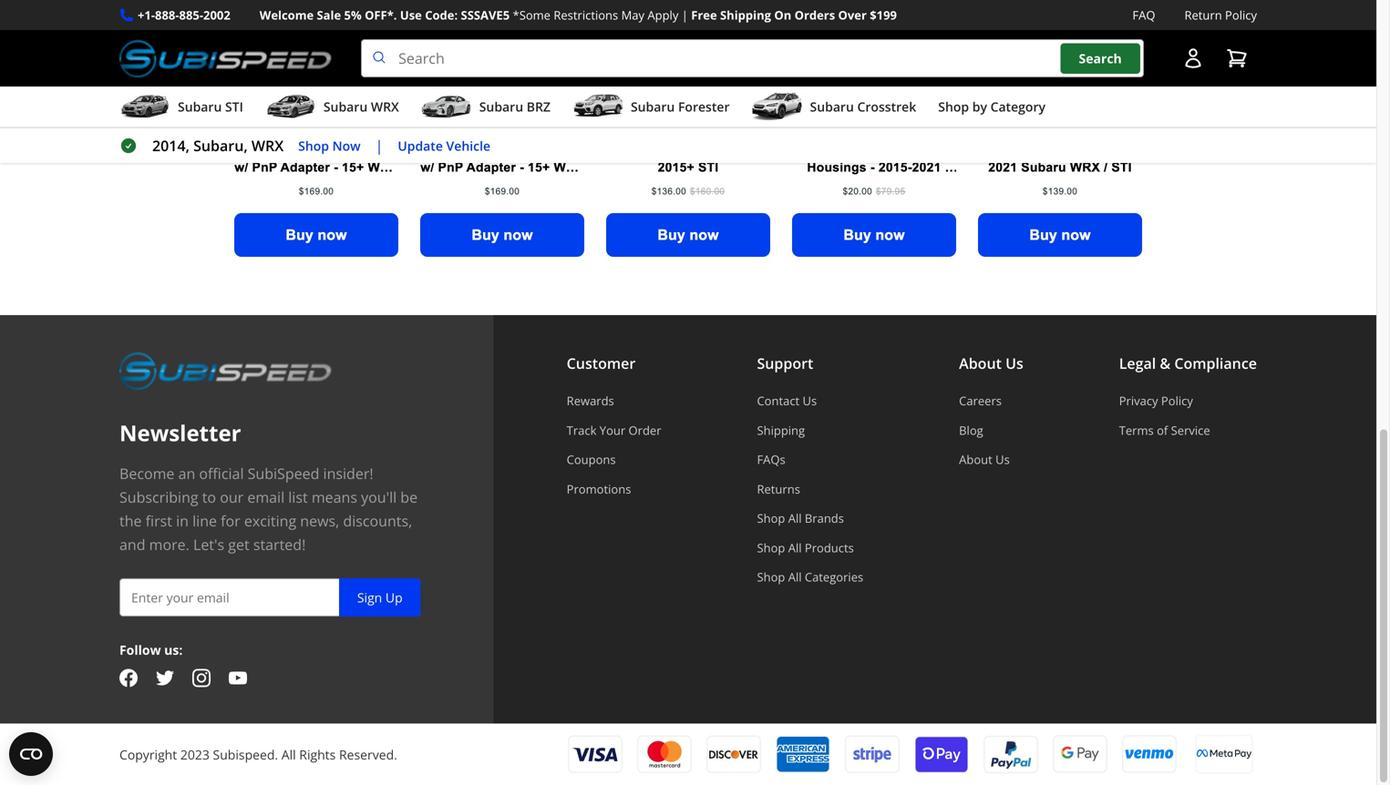 Task type: describe. For each thing, give the bounding box(es) containing it.
category
[[991, 98, 1046, 115]]

rights
[[299, 747, 336, 764]]

discounts,
[[343, 512, 412, 531]]

1 subispeed logo image from the top
[[119, 39, 332, 78]]

terms of service link
[[1119, 422, 1257, 439]]

apply
[[648, 7, 679, 23]]

$199
[[870, 7, 897, 23]]

2014, subaru, wrx
[[152, 136, 284, 156]]

shoppay image
[[914, 735, 969, 775]]

exciting
[[244, 512, 296, 531]]

forester
[[678, 98, 730, 115]]

sign up button
[[339, 579, 421, 617]]

1 about from the top
[[959, 354, 1002, 373]]

facebook logo image
[[119, 670, 138, 688]]

reserved.
[[339, 747, 397, 764]]

categories
[[805, 569, 864, 586]]

coupons link
[[567, 452, 661, 468]]

policy for return policy
[[1225, 7, 1257, 23]]

twitter logo image
[[156, 670, 174, 688]]

885-
[[179, 7, 203, 23]]

policy for privacy policy
[[1161, 393, 1193, 409]]

a subaru wrx thumbnail image image
[[265, 93, 316, 120]]

follow
[[119, 642, 161, 659]]

track your order
[[567, 422, 661, 439]]

service
[[1171, 422, 1210, 439]]

rewards link
[[567, 393, 661, 409]]

shop by category button
[[938, 90, 1046, 127]]

vehicle
[[446, 137, 491, 154]]

brz
[[527, 98, 551, 115]]

subaru for subaru wrx
[[324, 98, 368, 115]]

official
[[199, 464, 244, 484]]

0 vertical spatial us
[[1006, 354, 1024, 373]]

shop for shop all categories
[[757, 569, 785, 586]]

started!
[[253, 535, 306, 555]]

visa image
[[568, 736, 623, 774]]

our
[[220, 488, 244, 507]]

over
[[838, 7, 867, 23]]

copyright 2023 subispeed. all rights reserved.
[[119, 747, 397, 764]]

return
[[1185, 7, 1222, 23]]

a subaru sti thumbnail image image
[[119, 93, 170, 120]]

subispeed
[[248, 464, 319, 484]]

order
[[629, 422, 661, 439]]

a subaru crosstrek thumbnail image image
[[752, 93, 803, 120]]

contact
[[757, 393, 800, 409]]

careers
[[959, 393, 1002, 409]]

search input field
[[361, 39, 1144, 78]]

subaru sti
[[178, 98, 243, 115]]

welcome sale 5% off*. use code: sssave5 *some restrictions may apply | free shipping on orders over $199
[[260, 7, 897, 23]]

blog link
[[959, 422, 1024, 439]]

mastercard image
[[637, 736, 692, 774]]

shop all products
[[757, 540, 854, 556]]

by
[[973, 98, 987, 115]]

insider!
[[323, 464, 373, 484]]

legal
[[1119, 354, 1156, 373]]

in
[[176, 512, 189, 531]]

amex image
[[776, 736, 831, 774]]

terms
[[1119, 422, 1154, 439]]

the
[[119, 512, 142, 531]]

now
[[332, 137, 361, 154]]

5%
[[344, 7, 362, 23]]

returns
[[757, 481, 800, 498]]

news,
[[300, 512, 339, 531]]

legal & compliance
[[1119, 354, 1257, 373]]

+1-888-885-2002
[[138, 7, 230, 23]]

get
[[228, 535, 250, 555]]

you'll
[[361, 488, 397, 507]]

subispeed.
[[213, 747, 278, 764]]

track your order link
[[567, 422, 661, 439]]

newsletter
[[119, 419, 241, 448]]

follow us:
[[119, 642, 183, 659]]

2 about from the top
[[959, 452, 993, 468]]

subaru brz button
[[421, 90, 551, 127]]

shipping link
[[757, 422, 864, 439]]

subaru for subaru crosstrek
[[810, 98, 854, 115]]

sti
[[225, 98, 243, 115]]

subaru sti button
[[119, 90, 243, 127]]

open widget image
[[9, 733, 53, 777]]

2 about us from the top
[[959, 452, 1010, 468]]

privacy
[[1119, 393, 1158, 409]]

Enter your email text field
[[119, 579, 421, 617]]

customer
[[567, 354, 636, 373]]

888-
[[155, 7, 179, 23]]

youtube logo image
[[229, 670, 247, 688]]

support
[[757, 354, 814, 373]]

googlepay image
[[1053, 735, 1108, 775]]

means
[[312, 488, 357, 507]]

to
[[202, 488, 216, 507]]



Task type: locate. For each thing, give the bounding box(es) containing it.
shop for shop all products
[[757, 540, 785, 556]]

us:
[[164, 642, 183, 659]]

us for about us link
[[996, 452, 1010, 468]]

policy up terms of service link
[[1161, 393, 1193, 409]]

subaru,
[[193, 136, 248, 156]]

subispeed logo image up newsletter
[[119, 352, 332, 390]]

subaru crosstrek
[[810, 98, 916, 115]]

4 subaru from the left
[[631, 98, 675, 115]]

may
[[621, 7, 645, 23]]

all for categories
[[788, 569, 802, 586]]

subaru crosstrek button
[[752, 90, 916, 127]]

all down shop all products
[[788, 569, 802, 586]]

privacy policy link
[[1119, 393, 1257, 409]]

coupons
[[567, 452, 616, 468]]

subaru up now
[[324, 98, 368, 115]]

and
[[119, 535, 145, 555]]

0 vertical spatial about
[[959, 354, 1002, 373]]

free
[[691, 7, 717, 23]]

1 horizontal spatial wrx
[[371, 98, 399, 115]]

1 vertical spatial about
[[959, 452, 993, 468]]

shipping down "contact"
[[757, 422, 805, 439]]

about up the careers
[[959, 354, 1002, 373]]

an
[[178, 464, 195, 484]]

1 vertical spatial |
[[375, 136, 383, 156]]

wrx up update
[[371, 98, 399, 115]]

0 horizontal spatial wrx
[[252, 136, 284, 156]]

let's
[[193, 535, 224, 555]]

+1-
[[138, 7, 155, 23]]

list
[[288, 488, 308, 507]]

for
[[221, 512, 240, 531]]

us down blog link
[[996, 452, 1010, 468]]

subaru for subaru brz
[[479, 98, 523, 115]]

brands
[[805, 511, 844, 527]]

subaru left forester
[[631, 98, 675, 115]]

button image
[[1182, 48, 1204, 69]]

all for products
[[788, 540, 802, 556]]

shop for shop all brands
[[757, 511, 785, 527]]

0 vertical spatial wrx
[[371, 98, 399, 115]]

shop now link
[[298, 136, 361, 156]]

| right now
[[375, 136, 383, 156]]

0 vertical spatial policy
[[1225, 7, 1257, 23]]

subscribing
[[119, 488, 198, 507]]

0 vertical spatial shipping
[[720, 7, 771, 23]]

more.
[[149, 535, 189, 555]]

us up careers link
[[1006, 354, 1024, 373]]

terms of service
[[1119, 422, 1210, 439]]

subaru for subaru forester
[[631, 98, 675, 115]]

shop now
[[298, 137, 361, 154]]

rewards
[[567, 393, 614, 409]]

all left rights
[[281, 747, 296, 764]]

0 horizontal spatial policy
[[1161, 393, 1193, 409]]

blog
[[959, 422, 983, 439]]

become
[[119, 464, 175, 484]]

a subaru forester thumbnail image image
[[573, 93, 624, 120]]

compliance
[[1175, 354, 1257, 373]]

use
[[400, 7, 422, 23]]

1 vertical spatial shipping
[[757, 422, 805, 439]]

shop all categories
[[757, 569, 864, 586]]

shop down shop all products
[[757, 569, 785, 586]]

sssave5
[[461, 7, 510, 23]]

your
[[600, 422, 626, 439]]

subaru inside dropdown button
[[631, 98, 675, 115]]

subaru left brz
[[479, 98, 523, 115]]

shop down returns
[[757, 511, 785, 527]]

careers link
[[959, 393, 1024, 409]]

2 subaru from the left
[[324, 98, 368, 115]]

1 horizontal spatial |
[[682, 7, 688, 23]]

line
[[192, 512, 217, 531]]

1 vertical spatial subispeed logo image
[[119, 352, 332, 390]]

all left brands
[[788, 511, 802, 527]]

1 subaru from the left
[[178, 98, 222, 115]]

wrx down 'a subaru wrx thumbnail image'
[[252, 136, 284, 156]]

subaru wrx
[[324, 98, 399, 115]]

2 subispeed logo image from the top
[[119, 352, 332, 390]]

about us down blog link
[[959, 452, 1010, 468]]

shop all brands
[[757, 511, 844, 527]]

wrx
[[371, 98, 399, 115], [252, 136, 284, 156]]

metapay image
[[1197, 750, 1252, 760]]

faq link
[[1133, 5, 1156, 25]]

about us
[[959, 354, 1024, 373], [959, 452, 1010, 468]]

5 subaru from the left
[[810, 98, 854, 115]]

on
[[774, 7, 792, 23]]

2 vertical spatial us
[[996, 452, 1010, 468]]

stripe image
[[845, 736, 900, 774]]

2014,
[[152, 136, 190, 156]]

shipping left "on"
[[720, 7, 771, 23]]

0 vertical spatial subispeed logo image
[[119, 39, 332, 78]]

privacy policy
[[1119, 393, 1193, 409]]

instagram logo image
[[192, 670, 211, 688]]

1 vertical spatial us
[[803, 393, 817, 409]]

0 horizontal spatial |
[[375, 136, 383, 156]]

1 about us from the top
[[959, 354, 1024, 373]]

1 vertical spatial about us
[[959, 452, 1010, 468]]

shop left the by
[[938, 98, 969, 115]]

sign up
[[357, 590, 403, 607]]

2002
[[203, 7, 230, 23]]

us for contact us "link"
[[803, 393, 817, 409]]

shop for shop now
[[298, 137, 329, 154]]

shop inside dropdown button
[[938, 98, 969, 115]]

1 vertical spatial policy
[[1161, 393, 1193, 409]]

subaru right 'a subaru crosstrek thumbnail image'
[[810, 98, 854, 115]]

faq
[[1133, 7, 1156, 23]]

subaru for subaru sti
[[178, 98, 222, 115]]

email
[[247, 488, 285, 507]]

subaru left sti
[[178, 98, 222, 115]]

+1-888-885-2002 link
[[138, 5, 230, 25]]

subaru brz
[[479, 98, 551, 115]]

shop down 'shop all brands'
[[757, 540, 785, 556]]

subaru wrx button
[[265, 90, 399, 127]]

promotions link
[[567, 481, 661, 498]]

0 vertical spatial about us
[[959, 354, 1024, 373]]

| left free
[[682, 7, 688, 23]]

*some
[[513, 7, 551, 23]]

about down blog
[[959, 452, 993, 468]]

a subaru brz thumbnail image image
[[421, 93, 472, 120]]

copyright
[[119, 747, 177, 764]]

shop for shop by category
[[938, 98, 969, 115]]

sale
[[317, 7, 341, 23]]

shop by category
[[938, 98, 1046, 115]]

welcome
[[260, 7, 314, 23]]

all for brands
[[788, 511, 802, 527]]

shop
[[938, 98, 969, 115], [298, 137, 329, 154], [757, 511, 785, 527], [757, 540, 785, 556], [757, 569, 785, 586]]

about us link
[[959, 452, 1024, 468]]

wrx inside dropdown button
[[371, 98, 399, 115]]

return policy link
[[1185, 5, 1257, 25]]

1 horizontal spatial policy
[[1225, 7, 1257, 23]]

sign
[[357, 590, 382, 607]]

code:
[[425, 7, 458, 23]]

about
[[959, 354, 1002, 373], [959, 452, 993, 468]]

policy right "return"
[[1225, 7, 1257, 23]]

us up the shipping link
[[803, 393, 817, 409]]

first
[[146, 512, 172, 531]]

about us up careers link
[[959, 354, 1024, 373]]

subispeed logo image
[[119, 39, 332, 78], [119, 352, 332, 390]]

search button
[[1061, 43, 1140, 74]]

contact us link
[[757, 393, 864, 409]]

returns link
[[757, 481, 864, 498]]

search
[[1079, 50, 1122, 67]]

0 vertical spatial |
[[682, 7, 688, 23]]

orders
[[795, 7, 835, 23]]

shop left now
[[298, 137, 329, 154]]

shop all products link
[[757, 540, 864, 556]]

venmo image
[[1122, 735, 1177, 775]]

up
[[386, 590, 403, 607]]

subaru
[[178, 98, 222, 115], [324, 98, 368, 115], [479, 98, 523, 115], [631, 98, 675, 115], [810, 98, 854, 115]]

products
[[805, 540, 854, 556]]

track
[[567, 422, 597, 439]]

2023
[[180, 747, 210, 764]]

discover image
[[707, 736, 761, 774]]

3 subaru from the left
[[479, 98, 523, 115]]

1 vertical spatial wrx
[[252, 136, 284, 156]]

subispeed logo image down 2002
[[119, 39, 332, 78]]

all down 'shop all brands'
[[788, 540, 802, 556]]

all
[[788, 511, 802, 527], [788, 540, 802, 556], [788, 569, 802, 586], [281, 747, 296, 764]]

paypal image
[[984, 735, 1038, 775]]

return policy
[[1185, 7, 1257, 23]]

be
[[401, 488, 418, 507]]



Task type: vqa. For each thing, say whether or not it's contained in the screenshot.
Search
yes



